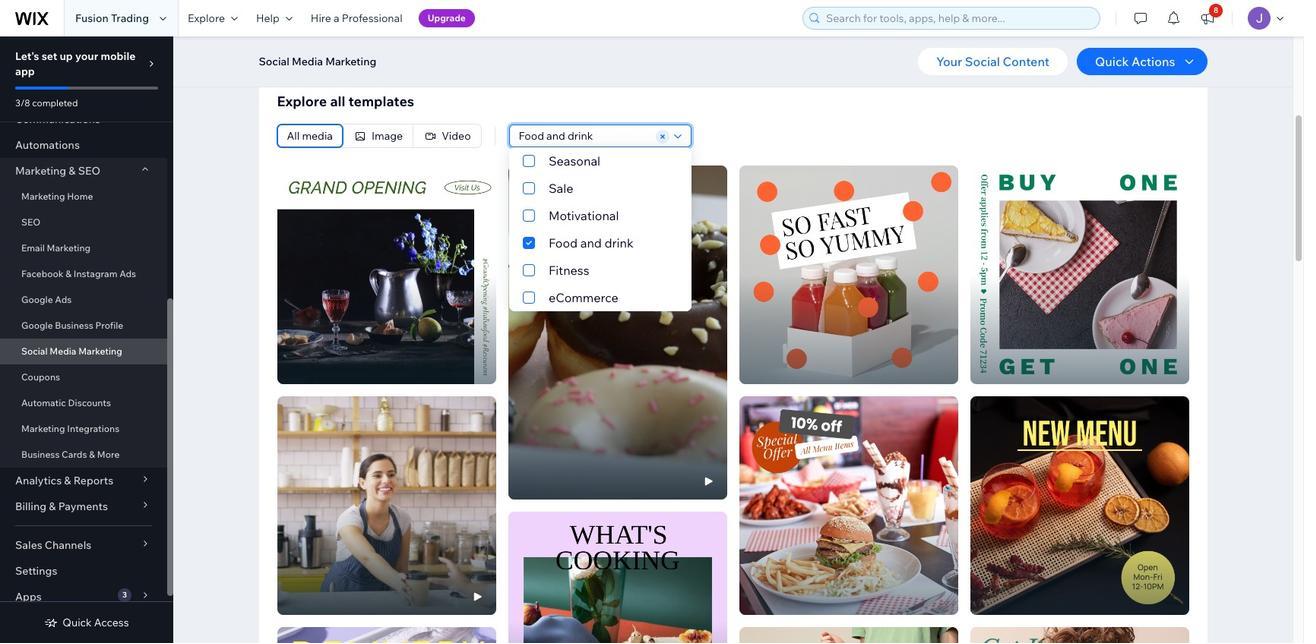 Task type: describe. For each thing, give the bounding box(es) containing it.
video button
[[414, 125, 481, 147]]

sales channels button
[[0, 533, 167, 559]]

explore for explore
[[188, 11, 225, 25]]

analytics & reports
[[15, 474, 113, 488]]

your social content
[[937, 54, 1050, 69]]

& for instagram
[[66, 268, 72, 280]]

business inside the business cards & more link
[[21, 449, 60, 461]]

automatic discounts link
[[0, 391, 167, 417]]

fitness
[[549, 263, 589, 278]]

seasonal
[[549, 154, 600, 169]]

media for social media marketing button
[[292, 55, 323, 68]]

templates
[[348, 93, 414, 110]]

quick for quick actions
[[1095, 54, 1129, 69]]

reports
[[73, 474, 113, 488]]

analytics & reports button
[[0, 468, 167, 494]]

food and drink
[[549, 236, 633, 251]]

quick for quick access
[[63, 616, 92, 630]]

your social content button
[[918, 48, 1068, 75]]

content
[[1003, 54, 1050, 69]]

help
[[256, 11, 280, 25]]

hire a professional link
[[302, 0, 412, 36]]

sale
[[549, 181, 573, 196]]

& left the more
[[89, 449, 95, 461]]

and
[[580, 236, 602, 251]]

app
[[15, 65, 35, 78]]

fusion
[[75, 11, 109, 25]]

quick actions button
[[1077, 48, 1208, 75]]

communications button
[[0, 106, 167, 132]]

marketing & seo
[[15, 164, 100, 178]]

quick actions
[[1095, 54, 1176, 69]]

marketing home
[[21, 191, 93, 202]]

home
[[67, 191, 93, 202]]

& for seo
[[69, 164, 76, 178]]

3
[[122, 591, 127, 601]]

business cards & more
[[21, 449, 120, 461]]

Seasonal checkbox
[[509, 147, 691, 175]]

Sale checkbox
[[509, 175, 691, 202]]

discounts
[[68, 398, 111, 409]]

3/8 completed
[[15, 97, 78, 109]]

communications
[[15, 113, 100, 126]]

& for payments
[[49, 500, 56, 514]]

hire
[[311, 11, 331, 25]]

automations link
[[0, 132, 167, 158]]

sales channels
[[15, 539, 91, 553]]

1 vertical spatial ads
[[55, 294, 72, 306]]

marketing down the automatic
[[21, 423, 65, 435]]

upgrade
[[428, 12, 466, 24]]

marketing inside popup button
[[15, 164, 66, 178]]

all
[[287, 129, 300, 143]]

Food and drink checkbox
[[509, 230, 691, 257]]

explore all templates
[[277, 93, 414, 110]]

0 horizontal spatial seo
[[21, 217, 40, 228]]

up
[[60, 49, 73, 63]]

social media marketing button
[[251, 50, 384, 73]]

& for reports
[[64, 474, 71, 488]]

google business profile
[[21, 320, 123, 331]]

drink
[[604, 236, 633, 251]]

facebook & instagram ads link
[[0, 261, 167, 287]]

your
[[937, 54, 963, 69]]

email marketing link
[[0, 236, 167, 261]]

professional
[[342, 11, 403, 25]]

all
[[330, 93, 345, 110]]

social media marketing for social media marketing link
[[21, 346, 122, 357]]

automatic
[[21, 398, 66, 409]]

upgrade button
[[419, 9, 475, 27]]

instagram
[[74, 268, 117, 280]]

email marketing
[[21, 242, 91, 254]]

image
[[372, 129, 403, 143]]

billing & payments
[[15, 500, 108, 514]]

eCommerce checkbox
[[509, 284, 691, 312]]

marketing integrations
[[21, 423, 120, 435]]

let's set up your mobile app
[[15, 49, 136, 78]]

all media
[[287, 129, 333, 143]]

social media marketing link
[[0, 339, 167, 365]]

sales
[[15, 539, 42, 553]]

marketing down marketing & seo
[[21, 191, 65, 202]]



Task type: vqa. For each thing, say whether or not it's contained in the screenshot.
Add
no



Task type: locate. For each thing, give the bounding box(es) containing it.
media down the "hire"
[[292, 55, 323, 68]]

google
[[21, 294, 53, 306], [21, 320, 53, 331]]

marketing up explore all templates
[[325, 55, 377, 68]]

explore left help
[[188, 11, 225, 25]]

ads
[[119, 268, 136, 280], [55, 294, 72, 306]]

social media marketing down google business profile
[[21, 346, 122, 357]]

google ads link
[[0, 287, 167, 313]]

0 vertical spatial business
[[55, 320, 93, 331]]

media inside button
[[292, 55, 323, 68]]

& inside popup button
[[69, 164, 76, 178]]

0 vertical spatial google
[[21, 294, 53, 306]]

2 google from the top
[[21, 320, 53, 331]]

media
[[292, 55, 323, 68], [50, 346, 76, 357]]

quick access button
[[44, 616, 129, 630]]

0 vertical spatial media
[[292, 55, 323, 68]]

social down help "button"
[[259, 55, 290, 68]]

media inside sidebar "element"
[[50, 346, 76, 357]]

1 horizontal spatial seo
[[78, 164, 100, 178]]

seo up 'email'
[[21, 217, 40, 228]]

1 google from the top
[[21, 294, 53, 306]]

apps
[[15, 591, 42, 604]]

access
[[94, 616, 129, 630]]

1 vertical spatial google
[[21, 320, 53, 331]]

1 vertical spatial explore
[[277, 93, 327, 110]]

1 horizontal spatial quick
[[1095, 54, 1129, 69]]

business down google ads link
[[55, 320, 93, 331]]

google ads
[[21, 294, 72, 306]]

profile
[[95, 320, 123, 331]]

sidebar element
[[0, 0, 173, 644]]

social inside sidebar "element"
[[21, 346, 48, 357]]

business cards & more link
[[0, 442, 167, 468]]

0 horizontal spatial media
[[50, 346, 76, 357]]

quick left actions
[[1095, 54, 1129, 69]]

integrations
[[67, 423, 120, 435]]

seo inside popup button
[[78, 164, 100, 178]]

marketing integrations link
[[0, 417, 167, 442]]

Search for tools, apps, help & more... field
[[822, 8, 1095, 29]]

0 vertical spatial seo
[[78, 164, 100, 178]]

analytics
[[15, 474, 62, 488]]

google for google ads
[[21, 294, 53, 306]]

social for social media marketing link
[[21, 346, 48, 357]]

facebook
[[21, 268, 64, 280]]

media down google business profile
[[50, 346, 76, 357]]

0 horizontal spatial social media marketing
[[21, 346, 122, 357]]

0 vertical spatial quick
[[1095, 54, 1129, 69]]

fusion trading
[[75, 11, 149, 25]]

social right your
[[965, 54, 1000, 69]]

& up home
[[69, 164, 76, 178]]

&
[[69, 164, 76, 178], [66, 268, 72, 280], [89, 449, 95, 461], [64, 474, 71, 488], [49, 500, 56, 514]]

google business profile link
[[0, 313, 167, 339]]

Fitness checkbox
[[509, 257, 691, 284]]

set
[[42, 49, 57, 63]]

explore
[[188, 11, 225, 25], [277, 93, 327, 110]]

0 horizontal spatial explore
[[188, 11, 225, 25]]

cards
[[62, 449, 87, 461]]

0 horizontal spatial social
[[21, 346, 48, 357]]

social media marketing inside sidebar "element"
[[21, 346, 122, 357]]

quick left access
[[63, 616, 92, 630]]

facebook & instagram ads
[[21, 268, 136, 280]]

let's
[[15, 49, 39, 63]]

0 vertical spatial ads
[[119, 268, 136, 280]]

a
[[334, 11, 340, 25]]

help button
[[247, 0, 302, 36]]

video
[[442, 129, 471, 143]]

Motivational checkbox
[[509, 202, 691, 230]]

seo
[[78, 164, 100, 178], [21, 217, 40, 228]]

payments
[[58, 500, 108, 514]]

1 vertical spatial social media marketing
[[21, 346, 122, 357]]

channels
[[45, 539, 91, 553]]

marketing down automations
[[15, 164, 66, 178]]

0 horizontal spatial quick
[[63, 616, 92, 630]]

media
[[302, 129, 333, 143]]

ads right instagram
[[119, 268, 136, 280]]

business
[[55, 320, 93, 331], [21, 449, 60, 461]]

1 horizontal spatial ads
[[119, 268, 136, 280]]

explore for explore all templates
[[277, 93, 327, 110]]

hire a professional
[[311, 11, 403, 25]]

social media marketing inside button
[[259, 55, 377, 68]]

business inside google business profile link
[[55, 320, 93, 331]]

& right facebook
[[66, 268, 72, 280]]

marketing & seo button
[[0, 158, 167, 184]]

marketing inside button
[[325, 55, 377, 68]]

your
[[75, 49, 98, 63]]

social media marketing down the "hire"
[[259, 55, 377, 68]]

list box
[[509, 147, 691, 312]]

more
[[97, 449, 120, 461]]

social for social media marketing button
[[259, 55, 290, 68]]

media for social media marketing link
[[50, 346, 76, 357]]

marketing up facebook & instagram ads
[[47, 242, 91, 254]]

social
[[965, 54, 1000, 69], [259, 55, 290, 68], [21, 346, 48, 357]]

mobile
[[101, 49, 136, 63]]

billing
[[15, 500, 46, 514]]

actions
[[1132, 54, 1176, 69]]

billing & payments button
[[0, 494, 167, 520]]

8 button
[[1191, 0, 1225, 36]]

business up analytics
[[21, 449, 60, 461]]

marketing down profile
[[78, 346, 122, 357]]

8
[[1214, 5, 1219, 15]]

automatic discounts
[[21, 398, 111, 409]]

1 vertical spatial media
[[50, 346, 76, 357]]

trading
[[111, 11, 149, 25]]

1 horizontal spatial social
[[259, 55, 290, 68]]

& right "billing"
[[49, 500, 56, 514]]

social media marketing for social media marketing button
[[259, 55, 377, 68]]

motivational
[[549, 208, 619, 223]]

quick inside sidebar "element"
[[63, 616, 92, 630]]

1 horizontal spatial media
[[292, 55, 323, 68]]

0 vertical spatial explore
[[188, 11, 225, 25]]

1 horizontal spatial explore
[[277, 93, 327, 110]]

coupons
[[21, 372, 60, 383]]

all media button
[[277, 125, 343, 147]]

quick inside button
[[1095, 54, 1129, 69]]

3/8
[[15, 97, 30, 109]]

1 horizontal spatial social media marketing
[[259, 55, 377, 68]]

list box containing seasonal
[[509, 147, 691, 312]]

ecommerce
[[549, 290, 618, 306]]

seo link
[[0, 210, 167, 236]]

2 horizontal spatial social
[[965, 54, 1000, 69]]

seo down automations link
[[78, 164, 100, 178]]

1 vertical spatial business
[[21, 449, 60, 461]]

social media marketing
[[259, 55, 377, 68], [21, 346, 122, 357]]

ads up google business profile
[[55, 294, 72, 306]]

1 vertical spatial seo
[[21, 217, 40, 228]]

email
[[21, 242, 45, 254]]

automations
[[15, 138, 80, 152]]

0 horizontal spatial ads
[[55, 294, 72, 306]]

settings link
[[0, 559, 167, 585]]

1 vertical spatial quick
[[63, 616, 92, 630]]

quick access
[[63, 616, 129, 630]]

& left "reports"
[[64, 474, 71, 488]]

social up coupons
[[21, 346, 48, 357]]

explore up all media
[[277, 93, 327, 110]]

marketing
[[325, 55, 377, 68], [15, 164, 66, 178], [21, 191, 65, 202], [47, 242, 91, 254], [78, 346, 122, 357], [21, 423, 65, 435]]

settings
[[15, 565, 57, 578]]

All categories field
[[514, 125, 653, 147]]

image button
[[344, 125, 413, 147]]

google for google business profile
[[21, 320, 53, 331]]

google down facebook
[[21, 294, 53, 306]]

completed
[[32, 97, 78, 109]]

food
[[549, 236, 578, 251]]

0 vertical spatial social media marketing
[[259, 55, 377, 68]]

google down google ads
[[21, 320, 53, 331]]



